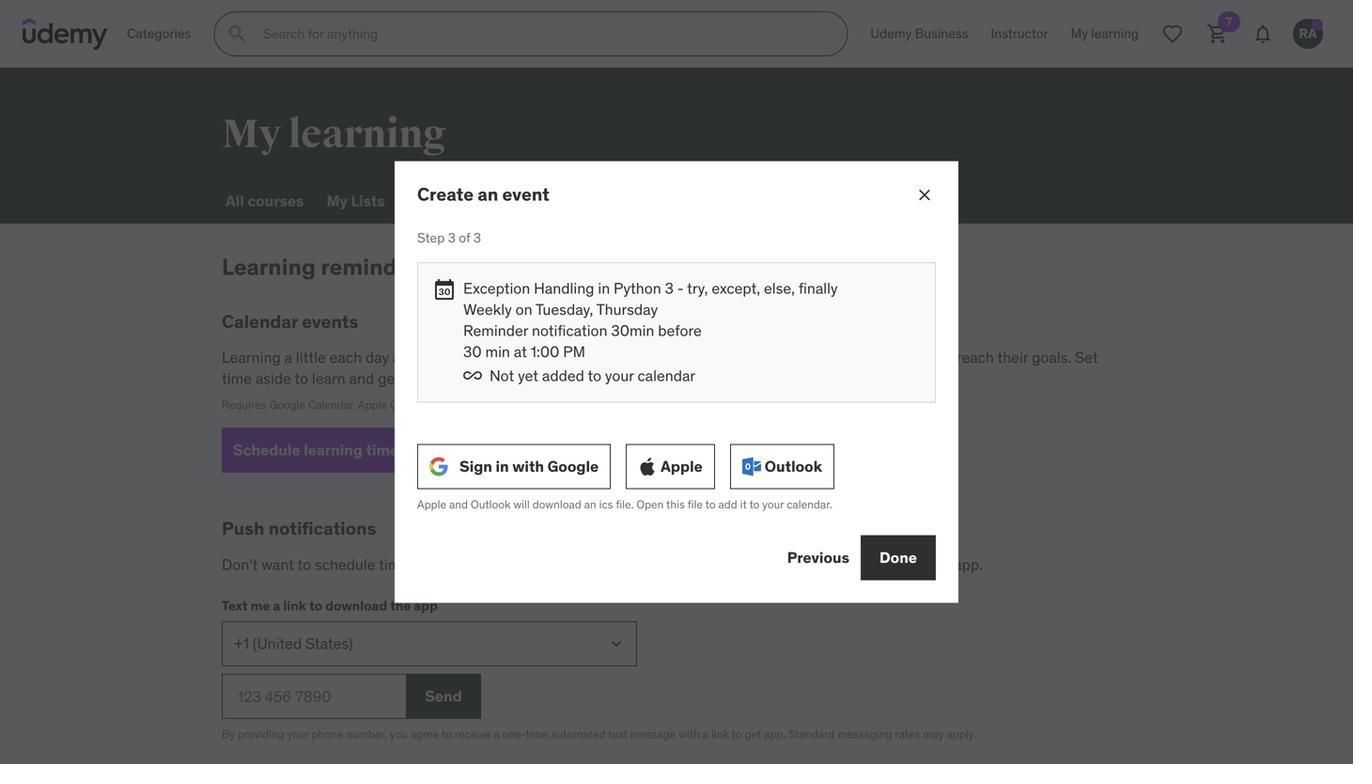 Task type: locate. For each thing, give the bounding box(es) containing it.
not yet added to your calendar
[[490, 366, 696, 386]]

previous
[[788, 548, 850, 567]]

0 vertical spatial and
[[349, 369, 374, 388]]

it
[[740, 497, 747, 512]]

try,
[[687, 279, 708, 298]]

1 horizontal spatial calendar,
[[390, 398, 438, 412]]

download
[[533, 497, 582, 512], [325, 597, 388, 614]]

shows
[[520, 348, 563, 367]]

1 vertical spatial reminders
[[404, 369, 472, 388]]

time left the blocks?
[[379, 555, 409, 574]]

my up all courses on the left top of page
[[222, 110, 281, 159]]

calendar events
[[222, 310, 359, 333]]

2 horizontal spatial 3
[[665, 279, 674, 298]]

will
[[514, 497, 530, 512]]

apple down google image
[[417, 497, 447, 512]]

2 horizontal spatial apple
[[661, 457, 703, 476]]

0 vertical spatial udemy
[[871, 25, 912, 42]]

0 horizontal spatial in
[[496, 457, 509, 476]]

1:00
[[531, 342, 560, 361]]

0 vertical spatial link
[[283, 597, 307, 614]]

1 vertical spatial learning
[[222, 348, 281, 367]]

apple image
[[639, 458, 657, 476]]

udemy image
[[23, 18, 108, 50]]

2 vertical spatial get
[[745, 727, 762, 742]]

in inside button
[[496, 457, 509, 476]]

1 horizontal spatial an
[[584, 497, 597, 512]]

sign
[[460, 457, 493, 476]]

to right added
[[588, 366, 602, 386]]

in inside exception handling in python 3 - try, except, else, finally weekly on tuesday, thursday reminder notification 30min before 30 min at 1:00 pm
[[598, 279, 610, 298]]

udemy business link
[[860, 11, 980, 56]]

calendar, left or
[[390, 398, 438, 412]]

time inside 'learning a little each day adds up. research shows that students who make learning a habit are more likely to reach their goals. set time aside to learn and get reminders using your learning scheduler. requires google calendar, apple calendar, or outlook'
[[222, 369, 252, 388]]

0 horizontal spatial my
[[222, 110, 281, 159]]

apple
[[358, 398, 388, 412], [661, 457, 703, 476], [417, 497, 447, 512]]

notifications up schedule
[[269, 517, 376, 540]]

1 horizontal spatial and
[[449, 497, 468, 512]]

learning right schedule
[[304, 441, 363, 460]]

weekly
[[463, 300, 512, 319]]

courses
[[248, 191, 304, 210]]

research
[[454, 348, 517, 367]]

link right me
[[283, 597, 307, 614]]

each
[[330, 348, 362, 367]]

my for my lists
[[327, 191, 348, 210]]

requires
[[222, 398, 267, 412]]

small image left google image
[[403, 441, 421, 460]]

get down day
[[378, 369, 400, 388]]

1 horizontal spatial my
[[327, 191, 348, 210]]

previous button
[[776, 535, 861, 580]]

event
[[503, 183, 550, 205]]

1 vertical spatial set
[[467, 555, 491, 574]]

create an event dialog
[[395, 161, 959, 603]]

outlook inside outlook button
[[765, 457, 823, 476]]

2 horizontal spatial get
[[745, 727, 762, 742]]

0 vertical spatial with
[[513, 457, 544, 476]]

1 horizontal spatial in
[[598, 279, 610, 298]]

time up requires
[[222, 369, 252, 388]]

learning left reminder
[[506, 555, 560, 574]]

2 vertical spatial apple
[[417, 497, 447, 512]]

a right "message" on the left bottom
[[703, 727, 709, 742]]

phone
[[312, 727, 344, 742]]

3 inside exception handling in python 3 - try, except, else, finally weekly on tuesday, thursday reminder notification 30min before 30 min at 1:00 pm
[[665, 279, 674, 298]]

learning inside 'learning a little each day adds up. research shows that students who make learning a habit are more likely to reach their goals. set time aside to learn and get reminders using your learning scheduler. requires google calendar, apple calendar, or outlook'
[[222, 348, 281, 367]]

don't
[[222, 555, 258, 574]]

google image
[[430, 458, 448, 476]]

with right "message" on the left bottom
[[679, 727, 700, 742]]

0 horizontal spatial an
[[478, 183, 499, 205]]

push
[[222, 517, 265, 540]]

in up thursday in the top left of the page
[[598, 279, 610, 298]]

medium image
[[433, 278, 456, 301]]

except,
[[712, 279, 761, 298]]

1 horizontal spatial app.
[[955, 555, 983, 574]]

0 vertical spatial in
[[598, 279, 610, 298]]

done button
[[861, 535, 936, 580]]

messaging
[[838, 727, 893, 742]]

1 horizontal spatial download
[[533, 497, 582, 512]]

set
[[1076, 348, 1099, 367], [467, 555, 491, 574]]

0 vertical spatial the
[[829, 555, 851, 574]]

learning up aside
[[222, 348, 281, 367]]

udemy left business
[[871, 25, 912, 42]]

with
[[513, 457, 544, 476], [679, 727, 700, 742]]

google up the apple and outlook will download an ics file. open this file to add it to your calendar.
[[548, 457, 599, 476]]

0 vertical spatial download
[[533, 497, 582, 512]]

file
[[688, 497, 703, 512]]

get inside 'learning a little each day adds up. research shows that students who make learning a habit are more likely to reach their goals. set time aside to learn and get reminders using your learning scheduler. requires google calendar, apple calendar, or outlook'
[[378, 369, 400, 388]]

1 vertical spatial and
[[449, 497, 468, 512]]

your down the shows
[[516, 369, 545, 388]]

1 horizontal spatial google
[[548, 457, 599, 476]]

0 vertical spatial learning
[[222, 253, 316, 281]]

adds
[[393, 348, 426, 367]]

0 horizontal spatial link
[[283, 597, 307, 614]]

0 vertical spatial app.
[[955, 555, 983, 574]]

1 horizontal spatial small image
[[463, 366, 482, 385]]

0 horizontal spatial 3
[[448, 229, 456, 246]]

get left push
[[645, 555, 667, 574]]

2 learning from the top
[[222, 348, 281, 367]]

notifications down it
[[707, 555, 790, 574]]

submit search image
[[226, 23, 249, 45]]

small image
[[463, 366, 482, 385], [403, 441, 421, 460]]

by providing your phone number, you agree to receive a one-time automated text message with a link to get app. standard messaging rates may apply.
[[222, 727, 977, 742]]

link right "message" on the left bottom
[[712, 727, 730, 742]]

your
[[605, 366, 634, 386], [516, 369, 545, 388], [763, 497, 784, 512], [287, 727, 309, 742]]

a right me
[[273, 597, 280, 614]]

outlook up the calendar.
[[765, 457, 823, 476]]

my
[[222, 110, 281, 159], [327, 191, 348, 210]]

download down schedule
[[325, 597, 388, 614]]

notification
[[532, 321, 608, 340]]

reminders down up.
[[404, 369, 472, 388]]

1 vertical spatial notifications
[[707, 555, 790, 574]]

1 vertical spatial outlook
[[765, 457, 823, 476]]

0 vertical spatial set
[[1076, 348, 1099, 367]]

0 horizontal spatial get
[[378, 369, 400, 388]]

aside
[[256, 369, 291, 388]]

apple inside button
[[661, 457, 703, 476]]

students
[[597, 348, 656, 367]]

archived link
[[485, 179, 556, 224]]

rates
[[895, 727, 921, 742]]

your right that
[[605, 366, 634, 386]]

reach
[[957, 348, 995, 367]]

1 horizontal spatial the
[[829, 555, 851, 574]]

small image down 30 at the top left
[[463, 366, 482, 385]]

0 horizontal spatial apple
[[358, 398, 388, 412]]

1 vertical spatial link
[[712, 727, 730, 742]]

learning
[[288, 110, 446, 159], [731, 348, 786, 367], [548, 369, 603, 388], [304, 441, 363, 460], [506, 555, 560, 574]]

schedule
[[233, 441, 301, 460]]

outlook
[[453, 398, 493, 412], [765, 457, 823, 476], [471, 497, 511, 512]]

the right from
[[829, 555, 851, 574]]

1 vertical spatial with
[[679, 727, 700, 742]]

reminders down step
[[321, 253, 431, 281]]

1 vertical spatial get
[[645, 555, 667, 574]]

the
[[829, 555, 851, 574], [390, 597, 411, 614]]

an left ics
[[584, 497, 597, 512]]

apple right apple icon
[[661, 457, 703, 476]]

udemy left mobile
[[854, 555, 902, 574]]

outlook button
[[730, 444, 835, 489]]

the left app
[[390, 597, 411, 614]]

scheduler.
[[606, 369, 675, 388]]

time left google image
[[366, 441, 399, 460]]

0 vertical spatial google
[[269, 398, 306, 412]]

a left one-
[[494, 727, 500, 742]]

1 vertical spatial small image
[[403, 441, 421, 460]]

0 horizontal spatial notifications
[[269, 517, 376, 540]]

3 left the of
[[448, 229, 456, 246]]

1 learning from the top
[[222, 253, 316, 281]]

an
[[478, 183, 499, 205], [584, 497, 597, 512]]

and down day
[[349, 369, 374, 388]]

3 left -
[[665, 279, 674, 298]]

create
[[417, 183, 474, 205]]

in right sign
[[496, 457, 509, 476]]

my lists
[[327, 191, 385, 210]]

sign in with google button
[[417, 444, 611, 489]]

calendar,
[[308, 398, 356, 412], [390, 398, 438, 412]]

0 horizontal spatial calendar,
[[308, 398, 356, 412]]

1 vertical spatial apple
[[661, 457, 703, 476]]

0 vertical spatial small image
[[463, 366, 482, 385]]

to right it
[[750, 497, 760, 512]]

a
[[285, 348, 292, 367], [789, 348, 797, 367], [494, 555, 502, 574], [273, 597, 280, 614], [494, 727, 500, 742], [703, 727, 709, 742]]

0 vertical spatial outlook
[[453, 398, 493, 412]]

notifications
[[269, 517, 376, 540], [707, 555, 790, 574]]

1 horizontal spatial set
[[1076, 348, 1099, 367]]

0 horizontal spatial set
[[467, 555, 491, 574]]

google down aside
[[269, 398, 306, 412]]

calendar
[[638, 366, 696, 386]]

time
[[222, 369, 252, 388], [366, 441, 399, 460], [379, 555, 409, 574], [526, 727, 549, 742]]

exception
[[463, 279, 530, 298]]

finally
[[799, 279, 838, 298]]

0 horizontal spatial google
[[269, 398, 306, 412]]

0 vertical spatial apple
[[358, 398, 388, 412]]

1 vertical spatial udemy
[[854, 555, 902, 574]]

to right reminder
[[627, 555, 641, 574]]

your left phone
[[287, 727, 309, 742]]

one-
[[503, 727, 526, 742]]

learning inside button
[[304, 441, 363, 460]]

step 3 of 3
[[417, 229, 481, 246]]

0 horizontal spatial with
[[513, 457, 544, 476]]

calendar, down learn
[[308, 398, 356, 412]]

0 horizontal spatial small image
[[403, 441, 421, 460]]

habit
[[801, 348, 835, 367]]

app. left standard at right
[[764, 727, 786, 742]]

with up will at bottom left
[[513, 457, 544, 476]]

providing
[[238, 727, 285, 742]]

and down sign
[[449, 497, 468, 512]]

set right the blocks?
[[467, 555, 491, 574]]

1 horizontal spatial 3
[[474, 229, 481, 246]]

time inside button
[[366, 441, 399, 460]]

0 vertical spatial an
[[478, 183, 499, 205]]

learning
[[222, 253, 316, 281], [222, 348, 281, 367]]

apple down day
[[358, 398, 388, 412]]

1 vertical spatial the
[[390, 597, 411, 614]]

1 horizontal spatial apple
[[417, 497, 447, 512]]

to right agree
[[442, 727, 452, 742]]

to right want at the left of the page
[[298, 555, 311, 574]]

0 vertical spatial my
[[222, 110, 281, 159]]

to left standard at right
[[732, 727, 742, 742]]

small image inside 'schedule learning time' button
[[403, 441, 421, 460]]

send
[[425, 687, 462, 706]]

1 horizontal spatial link
[[712, 727, 730, 742]]

their
[[998, 348, 1029, 367]]

outlook inside 'learning a little each day adds up. research shows that students who make learning a habit are more likely to reach their goals. set time aside to learn and get reminders using your learning scheduler. requires google calendar, apple calendar, or outlook'
[[453, 398, 493, 412]]

my left lists
[[327, 191, 348, 210]]

set inside 'learning a little each day adds up. research shows that students who make learning a habit are more likely to reach their goals. set time aside to learn and get reminders using your learning scheduler. requires google calendar, apple calendar, or outlook'
[[1076, 348, 1099, 367]]

1 vertical spatial my
[[327, 191, 348, 210]]

0 vertical spatial get
[[378, 369, 400, 388]]

an left event
[[478, 183, 499, 205]]

1 calendar, from the left
[[308, 398, 356, 412]]

1 vertical spatial download
[[325, 597, 388, 614]]

0 horizontal spatial and
[[349, 369, 374, 388]]

get left standard at right
[[745, 727, 762, 742]]

me
[[251, 597, 270, 614]]

schedule learning time
[[233, 441, 399, 460]]

1 vertical spatial in
[[496, 457, 509, 476]]

download right will at bottom left
[[533, 497, 582, 512]]

learning up the calendar
[[222, 253, 316, 281]]

open
[[637, 497, 664, 512]]

3 right the of
[[474, 229, 481, 246]]

app. right mobile
[[955, 555, 983, 574]]

get
[[378, 369, 400, 388], [645, 555, 667, 574], [745, 727, 762, 742]]

set right goals.
[[1076, 348, 1099, 367]]

0 horizontal spatial download
[[325, 597, 388, 614]]

1 vertical spatial app.
[[764, 727, 786, 742]]

from
[[794, 555, 825, 574]]

goals.
[[1032, 348, 1072, 367]]

outlook right or
[[453, 398, 493, 412]]

outlook left will at bottom left
[[471, 497, 511, 512]]

1 vertical spatial google
[[548, 457, 599, 476]]

pm
[[563, 342, 586, 361]]

sign in with google
[[460, 457, 599, 476]]

2 calendar, from the left
[[390, 398, 438, 412]]

text
[[608, 727, 628, 742]]

to right likely
[[940, 348, 953, 367]]

1 horizontal spatial get
[[645, 555, 667, 574]]



Task type: describe. For each thing, give the bounding box(es) containing it.
that
[[566, 348, 593, 367]]

events
[[302, 310, 359, 333]]

your right it
[[763, 497, 784, 512]]

using
[[476, 369, 512, 388]]

file.
[[616, 497, 634, 512]]

learning right make
[[731, 348, 786, 367]]

1 horizontal spatial with
[[679, 727, 700, 742]]

day
[[366, 348, 389, 367]]

123 456 7890 text field
[[222, 674, 406, 719]]

send button
[[406, 674, 481, 719]]

tuesday,
[[536, 300, 594, 319]]

you
[[390, 727, 408, 742]]

python
[[614, 279, 662, 298]]

calendar
[[222, 310, 298, 333]]

1 horizontal spatial notifications
[[707, 555, 790, 574]]

learning up lists
[[288, 110, 446, 159]]

this
[[667, 497, 685, 512]]

apple and outlook will download an ics file. open this file to add it to your calendar.
[[417, 497, 833, 512]]

text
[[222, 597, 248, 614]]

up.
[[429, 348, 450, 367]]

0 horizontal spatial the
[[390, 597, 411, 614]]

and inside create an event dialog
[[449, 497, 468, 512]]

learning reminders
[[222, 253, 431, 281]]

schedule learning time button
[[222, 428, 433, 473]]

apple for apple
[[661, 457, 703, 476]]

by
[[222, 727, 235, 742]]

my lists link
[[323, 179, 389, 224]]

don't want to schedule time blocks? set a learning reminder to get push notifications from the udemy mobile app.
[[222, 555, 983, 574]]

exception handling in python 3 - try, except, else, finally weekly on tuesday, thursday reminder notification 30min before 30 min at 1:00 pm
[[463, 279, 838, 361]]

push
[[671, 555, 704, 574]]

yet
[[518, 366, 539, 386]]

30
[[463, 342, 482, 361]]

apple for apple and outlook will download an ics file. open this file to add it to your calendar.
[[417, 497, 447, 512]]

create an event
[[417, 183, 550, 205]]

close modal image
[[916, 186, 935, 205]]

want
[[262, 555, 294, 574]]

apply.
[[947, 727, 977, 742]]

more
[[864, 348, 898, 367]]

udemy business
[[871, 25, 969, 42]]

30min
[[611, 321, 655, 340]]

make
[[691, 348, 728, 367]]

thursday
[[597, 300, 658, 319]]

a left little
[[285, 348, 292, 367]]

apple inside 'learning a little each day adds up. research shows that students who make learning a habit are more likely to reach their goals. set time aside to learn and get reminders using your learning scheduler. requires google calendar, apple calendar, or outlook'
[[358, 398, 388, 412]]

receive
[[455, 727, 491, 742]]

may
[[924, 727, 944, 742]]

google inside button
[[548, 457, 599, 476]]

or
[[440, 398, 451, 412]]

lists
[[351, 191, 385, 210]]

added
[[542, 366, 585, 386]]

archived
[[489, 191, 552, 210]]

add
[[719, 497, 738, 512]]

business
[[915, 25, 969, 42]]

who
[[659, 348, 687, 367]]

download inside create an event dialog
[[533, 497, 582, 512]]

not
[[490, 366, 514, 386]]

standard
[[789, 727, 835, 742]]

number,
[[346, 727, 387, 742]]

message
[[631, 727, 676, 742]]

min
[[486, 342, 510, 361]]

text me a link to download the app
[[222, 597, 438, 614]]

wishlist link
[[404, 179, 470, 224]]

learning for learning a little each day adds up. research shows that students who make learning a habit are more likely to reach their goals. set time aside to learn and get reminders using your learning scheduler. requires google calendar, apple calendar, or outlook
[[222, 348, 281, 367]]

apple button
[[626, 444, 715, 489]]

outlook image
[[743, 458, 761, 476]]

with inside sign in with google button
[[513, 457, 544, 476]]

handling
[[534, 279, 595, 298]]

reminders inside 'learning a little each day adds up. research shows that students who make learning a habit are more likely to reach their goals. set time aside to learn and get reminders using your learning scheduler. requires google calendar, apple calendar, or outlook'
[[404, 369, 472, 388]]

0 vertical spatial reminders
[[321, 253, 431, 281]]

instructor link
[[980, 11, 1060, 56]]

learning down that
[[548, 369, 603, 388]]

schedule
[[315, 555, 376, 574]]

blocks?
[[413, 555, 464, 574]]

to right file
[[706, 497, 716, 512]]

before
[[658, 321, 702, 340]]

at
[[514, 342, 527, 361]]

a left habit
[[789, 348, 797, 367]]

1 vertical spatial an
[[584, 497, 597, 512]]

a right the blocks?
[[494, 555, 502, 574]]

small image inside create an event dialog
[[463, 366, 482, 385]]

your inside 'learning a little each day adds up. research shows that students who make learning a habit are more likely to reach their goals. set time aside to learn and get reminders using your learning scheduler. requires google calendar, apple calendar, or outlook'
[[516, 369, 545, 388]]

0 vertical spatial notifications
[[269, 517, 376, 540]]

2 vertical spatial outlook
[[471, 497, 511, 512]]

little
[[296, 348, 326, 367]]

learning a little each day adds up. research shows that students who make learning a habit are more likely to reach their goals. set time aside to learn and get reminders using your learning scheduler. requires google calendar, apple calendar, or outlook
[[222, 348, 1099, 412]]

to down little
[[295, 369, 308, 388]]

time left automated
[[526, 727, 549, 742]]

all courses
[[226, 191, 304, 210]]

-
[[678, 279, 684, 298]]

my learning
[[222, 110, 446, 159]]

on
[[516, 300, 533, 319]]

app
[[414, 597, 438, 614]]

calendar.
[[787, 497, 833, 512]]

to down schedule
[[309, 597, 323, 614]]

reminder
[[564, 555, 624, 574]]

ics
[[599, 497, 613, 512]]

step
[[417, 229, 445, 246]]

push notifications
[[222, 517, 376, 540]]

agree
[[411, 727, 439, 742]]

likely
[[902, 348, 936, 367]]

google inside 'learning a little each day adds up. research shows that students who make learning a habit are more likely to reach their goals. set time aside to learn and get reminders using your learning scheduler. requires google calendar, apple calendar, or outlook'
[[269, 398, 306, 412]]

0 horizontal spatial app.
[[764, 727, 786, 742]]

learning for learning reminders
[[222, 253, 316, 281]]

my for my learning
[[222, 110, 281, 159]]

done
[[880, 548, 918, 567]]

and inside 'learning a little each day adds up. research shows that students who make learning a habit are more likely to reach their goals. set time aside to learn and get reminders using your learning scheduler. requires google calendar, apple calendar, or outlook'
[[349, 369, 374, 388]]

else,
[[764, 279, 795, 298]]



Task type: vqa. For each thing, say whether or not it's contained in the screenshot.
grace
no



